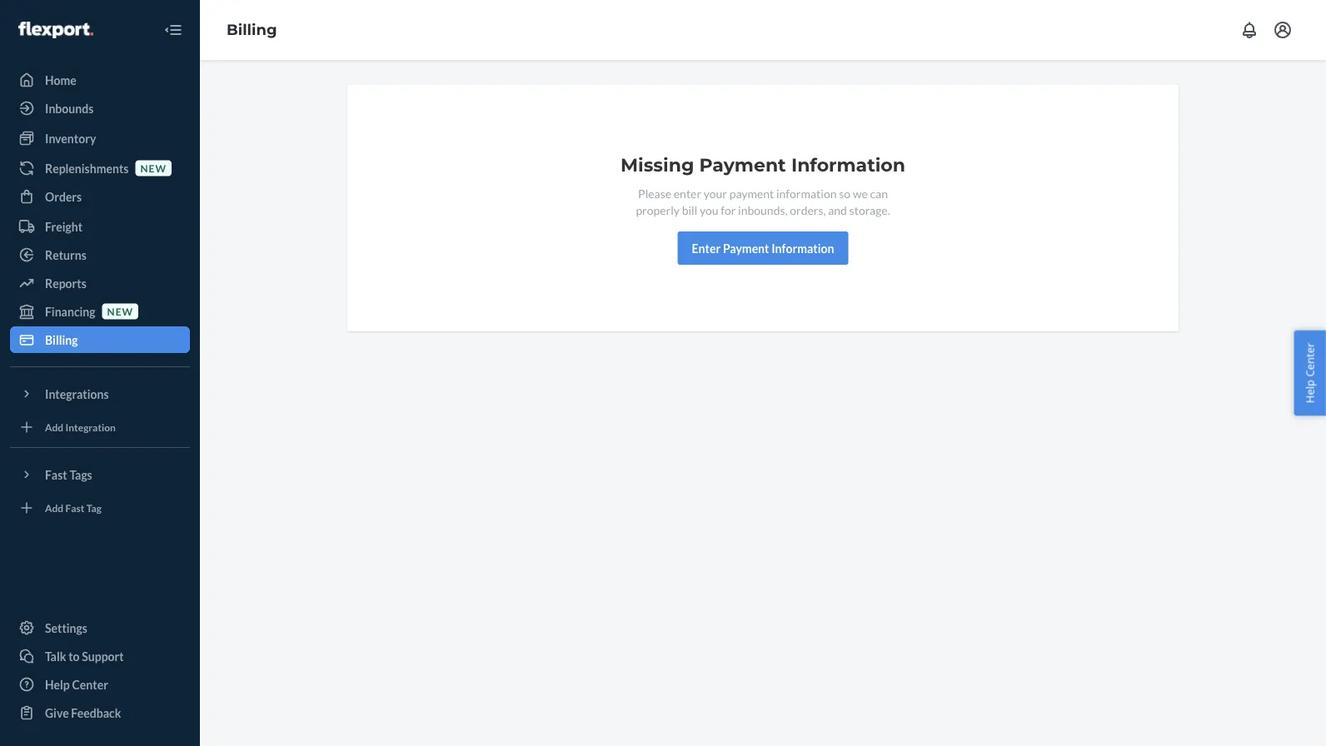 Task type: locate. For each thing, give the bounding box(es) containing it.
new up the 'orders' link
[[140, 162, 167, 174]]

payment up payment
[[700, 154, 787, 176]]

1 vertical spatial help
[[45, 678, 70, 692]]

inbounds,
[[739, 203, 788, 217]]

missing
[[621, 154, 695, 176]]

billing
[[227, 21, 277, 39], [45, 333, 78, 347]]

1 add from the top
[[45, 421, 64, 433]]

give
[[45, 706, 69, 721]]

new down reports 'link'
[[107, 305, 133, 317]]

orders link
[[10, 183, 190, 210]]

billing link
[[227, 21, 277, 39], [10, 327, 190, 353]]

1 vertical spatial new
[[107, 305, 133, 317]]

flexport logo image
[[18, 22, 93, 38]]

enter payment information
[[692, 241, 835, 255]]

1 vertical spatial payment
[[723, 241, 770, 255]]

0 vertical spatial add
[[45, 421, 64, 433]]

information for missing payment information
[[792, 154, 906, 176]]

inbounds link
[[10, 95, 190, 122]]

tags
[[70, 468, 92, 482]]

0 vertical spatial new
[[140, 162, 167, 174]]

0 horizontal spatial help center
[[45, 678, 108, 692]]

give feedback button
[[10, 700, 190, 727]]

0 horizontal spatial billing link
[[10, 327, 190, 353]]

settings
[[45, 621, 87, 636]]

settings link
[[10, 615, 190, 642]]

integration
[[65, 421, 116, 433]]

2 add from the top
[[45, 502, 64, 514]]

fast tags
[[45, 468, 92, 482]]

fast inside the add fast tag link
[[65, 502, 85, 514]]

information
[[792, 154, 906, 176], [772, 241, 835, 255]]

support
[[82, 650, 124, 664]]

fast left tag
[[65, 502, 85, 514]]

your
[[704, 186, 728, 200]]

0 vertical spatial center
[[1303, 343, 1318, 377]]

0 horizontal spatial center
[[72, 678, 108, 692]]

add
[[45, 421, 64, 433], [45, 502, 64, 514]]

orders
[[45, 190, 82, 204]]

1 vertical spatial center
[[72, 678, 108, 692]]

new
[[140, 162, 167, 174], [107, 305, 133, 317]]

center
[[1303, 343, 1318, 377], [72, 678, 108, 692]]

1 horizontal spatial center
[[1303, 343, 1318, 377]]

add left "integration"
[[45, 421, 64, 433]]

1 vertical spatial billing link
[[10, 327, 190, 353]]

fast tags button
[[10, 462, 190, 488]]

open notifications image
[[1240, 20, 1260, 40]]

0 vertical spatial information
[[792, 154, 906, 176]]

0 vertical spatial billing link
[[227, 21, 277, 39]]

returns link
[[10, 242, 190, 268]]

add integration
[[45, 421, 116, 433]]

information inside enter payment information button
[[772, 241, 835, 255]]

payment
[[700, 154, 787, 176], [723, 241, 770, 255]]

0 horizontal spatial new
[[107, 305, 133, 317]]

1 vertical spatial billing
[[45, 333, 78, 347]]

billing right the close navigation image
[[227, 21, 277, 39]]

enter
[[674, 186, 702, 200]]

you
[[700, 203, 719, 217]]

returns
[[45, 248, 87, 262]]

replenishments
[[45, 161, 129, 175]]

help center
[[1303, 343, 1318, 404], [45, 678, 108, 692]]

0 vertical spatial payment
[[700, 154, 787, 176]]

1 vertical spatial help center
[[45, 678, 108, 692]]

add fast tag
[[45, 502, 102, 514]]

home
[[45, 73, 77, 87]]

tag
[[86, 502, 102, 514]]

help center inside button
[[1303, 343, 1318, 404]]

payment right enter
[[723, 241, 770, 255]]

0 vertical spatial billing
[[227, 21, 277, 39]]

0 vertical spatial fast
[[45, 468, 67, 482]]

1 horizontal spatial help center
[[1303, 343, 1318, 404]]

1 vertical spatial fast
[[65, 502, 85, 514]]

add for add integration
[[45, 421, 64, 433]]

talk
[[45, 650, 66, 664]]

fast left tags
[[45, 468, 67, 482]]

give feedback
[[45, 706, 121, 721]]

1 vertical spatial add
[[45, 502, 64, 514]]

help
[[1303, 380, 1318, 404], [45, 678, 70, 692]]

can
[[871, 186, 888, 200]]

1 vertical spatial information
[[772, 241, 835, 255]]

1 horizontal spatial help
[[1303, 380, 1318, 404]]

information up so
[[792, 154, 906, 176]]

add down fast tags
[[45, 502, 64, 514]]

billing link right the close navigation image
[[227, 21, 277, 39]]

help center button
[[1295, 331, 1327, 416]]

freight link
[[10, 213, 190, 240]]

billing link down the financing
[[10, 327, 190, 353]]

0 horizontal spatial help
[[45, 678, 70, 692]]

reports
[[45, 276, 87, 290]]

0 vertical spatial help
[[1303, 380, 1318, 404]]

home link
[[10, 67, 190, 93]]

please enter your payment information so we can properly bill you for inbounds, orders, and storage.
[[636, 186, 891, 217]]

new for financing
[[107, 305, 133, 317]]

payment inside enter payment information button
[[723, 241, 770, 255]]

information down orders,
[[772, 241, 835, 255]]

so
[[839, 186, 851, 200]]

add inside add integration link
[[45, 421, 64, 433]]

properly
[[636, 203, 680, 217]]

fast
[[45, 468, 67, 482], [65, 502, 85, 514]]

billing down the financing
[[45, 333, 78, 347]]

0 vertical spatial help center
[[1303, 343, 1318, 404]]

1 horizontal spatial new
[[140, 162, 167, 174]]



Task type: vqa. For each thing, say whether or not it's contained in the screenshot.
new
yes



Task type: describe. For each thing, give the bounding box(es) containing it.
add integration link
[[10, 414, 190, 441]]

enter
[[692, 241, 721, 255]]

payment for missing
[[700, 154, 787, 176]]

integrations button
[[10, 381, 190, 408]]

center inside the help center button
[[1303, 343, 1318, 377]]

information
[[777, 186, 837, 200]]

open account menu image
[[1274, 20, 1294, 40]]

fast inside fast tags dropdown button
[[45, 468, 67, 482]]

missing payment information
[[621, 154, 906, 176]]

add for add fast tag
[[45, 502, 64, 514]]

close navigation image
[[163, 20, 183, 40]]

freight
[[45, 220, 83, 234]]

1 horizontal spatial billing
[[227, 21, 277, 39]]

enter payment information button
[[678, 232, 849, 265]]

new for replenishments
[[140, 162, 167, 174]]

1 horizontal spatial billing link
[[227, 21, 277, 39]]

talk to support button
[[10, 643, 190, 670]]

feedback
[[71, 706, 121, 721]]

orders,
[[790, 203, 826, 217]]

storage.
[[850, 203, 891, 217]]

and
[[829, 203, 848, 217]]

inventory link
[[10, 125, 190, 152]]

help center link
[[10, 672, 190, 698]]

inventory
[[45, 131, 96, 145]]

reports link
[[10, 270, 190, 297]]

inbounds
[[45, 101, 94, 115]]

information for enter payment information
[[772, 241, 835, 255]]

center inside the help center link
[[72, 678, 108, 692]]

talk to support
[[45, 650, 124, 664]]

0 horizontal spatial billing
[[45, 333, 78, 347]]

integrations
[[45, 387, 109, 401]]

payment for enter
[[723, 241, 770, 255]]

please
[[639, 186, 672, 200]]

help inside button
[[1303, 380, 1318, 404]]

financing
[[45, 305, 95, 319]]

add fast tag link
[[10, 495, 190, 522]]

we
[[853, 186, 868, 200]]

for
[[721, 203, 736, 217]]

payment
[[730, 186, 775, 200]]

bill
[[682, 203, 698, 217]]

to
[[68, 650, 80, 664]]



